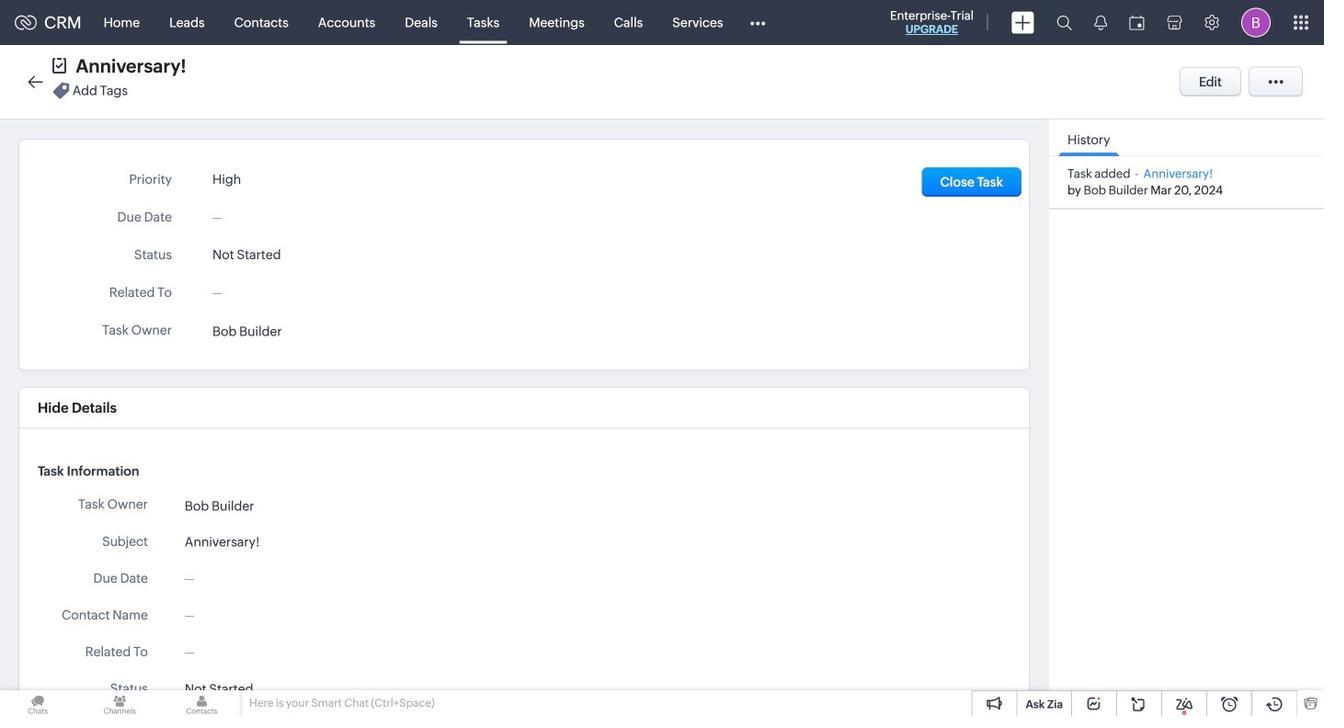 Task type: locate. For each thing, give the bounding box(es) containing it.
chats image
[[0, 691, 76, 716]]

profile element
[[1231, 0, 1282, 45]]

signals element
[[1083, 0, 1118, 45]]

Other Modules field
[[738, 8, 778, 37]]

profile image
[[1242, 8, 1271, 37]]

search element
[[1046, 0, 1083, 45]]

calendar image
[[1129, 15, 1145, 30]]



Task type: describe. For each thing, give the bounding box(es) containing it.
channels image
[[82, 691, 158, 716]]

create menu image
[[1012, 11, 1035, 34]]

create menu element
[[1001, 0, 1046, 45]]

search image
[[1057, 15, 1072, 30]]

logo image
[[15, 15, 37, 30]]

contacts image
[[164, 691, 240, 716]]

signals image
[[1094, 15, 1107, 30]]



Task type: vqa. For each thing, say whether or not it's contained in the screenshot.
add a note... field
no



